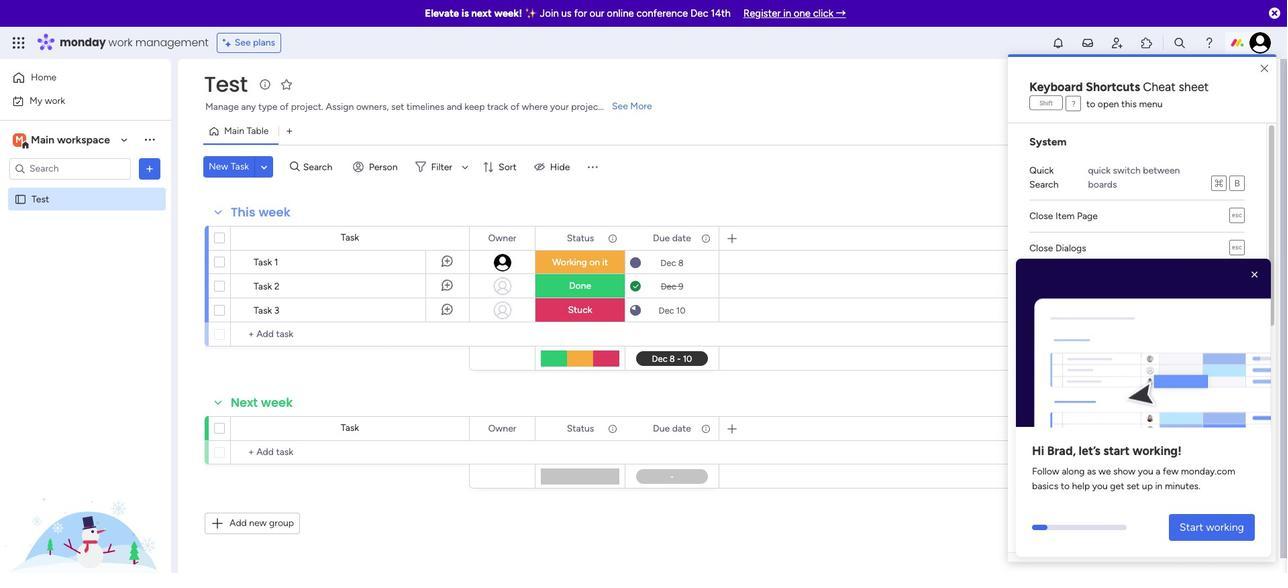 Task type: locate. For each thing, give the bounding box(es) containing it.
to left open
[[1087, 99, 1096, 110]]

main table button
[[203, 121, 279, 142]]

dec left '9' at the right of the page
[[661, 282, 676, 292]]

0 vertical spatial status
[[567, 233, 594, 244]]

2 of from the left
[[511, 101, 520, 113]]

date up "8"
[[672, 233, 691, 244]]

main inside workspace selection element
[[31, 133, 54, 146]]

v2 done deadline image
[[630, 280, 641, 293]]

0 vertical spatial see
[[235, 37, 251, 48]]

1 due date from the top
[[653, 233, 691, 244]]

1 horizontal spatial to
[[1087, 99, 1096, 110]]

1 owner field from the top
[[485, 231, 520, 246]]

1 vertical spatial in
[[1155, 481, 1163, 493]]

1 status from the top
[[567, 233, 594, 244]]

timelines
[[407, 101, 444, 113]]

v2 shortcuts tab image
[[1230, 499, 1245, 514], [1230, 531, 1245, 546]]

1 vertical spatial lottie animation image
[[0, 438, 171, 574]]

→
[[836, 7, 846, 19]]

between
[[1143, 165, 1180, 177]]

2 owner field from the top
[[485, 422, 520, 437]]

due up dec 8
[[653, 233, 670, 244]]

0 vertical spatial due date
[[653, 233, 691, 244]]

status
[[567, 233, 594, 244], [567, 423, 594, 435]]

week right this on the left of page
[[259, 204, 290, 221]]

system
[[1030, 136, 1067, 148]]

0 vertical spatial 1
[[1224, 79, 1227, 90]]

1 date from the top
[[672, 233, 691, 244]]

close left dialogs
[[1030, 243, 1053, 254]]

sheet
[[1179, 80, 1209, 95]]

us
[[561, 7, 572, 19]]

to inside follow along as we show you a few monday.com basics to help you get set up in minutes.
[[1061, 481, 1070, 493]]

lottie animation image
[[1016, 264, 1271, 433], [0, 438, 171, 574]]

in inside follow along as we show you a few monday.com basics to help you get set up in minutes.
[[1155, 481, 1163, 493]]

0 horizontal spatial in
[[783, 7, 791, 19]]

2 date from the top
[[672, 423, 691, 435]]

1 due from the top
[[653, 233, 670, 244]]

column information image
[[701, 424, 711, 435]]

0 vertical spatial you
[[1138, 467, 1154, 478]]

add
[[230, 518, 247, 530]]

m
[[15, 134, 23, 145]]

1 vertical spatial close
[[1030, 243, 1053, 254]]

cheat
[[1143, 80, 1176, 95]]

work right 'my'
[[45, 95, 65, 106]]

1 horizontal spatial you
[[1138, 467, 1154, 478]]

2 navigate from the top
[[1030, 404, 1068, 415]]

This week field
[[228, 204, 294, 221]]

1 horizontal spatial of
[[511, 101, 520, 113]]

dec for dec 9
[[661, 282, 676, 292]]

due left column information image
[[653, 423, 670, 435]]

1 of from the left
[[280, 101, 289, 113]]

0 horizontal spatial you
[[1092, 481, 1108, 493]]

1 vertical spatial week
[[261, 395, 293, 411]]

dapulse x slim image
[[1261, 62, 1268, 76]]

status field for next week
[[564, 422, 598, 437]]

0 vertical spatial status field
[[564, 231, 598, 246]]

navigate for navigate right
[[1030, 468, 1068, 480]]

9
[[678, 282, 683, 292]]

0 horizontal spatial see
[[235, 37, 251, 48]]

1 horizontal spatial main
[[224, 126, 244, 137]]

Owner field
[[485, 231, 520, 246], [485, 422, 520, 437]]

due for next week
[[653, 423, 670, 435]]

5 navigate from the top
[[1030, 533, 1068, 544]]

close for close dialogs
[[1030, 243, 1053, 254]]

test right the public board icon
[[32, 194, 49, 205]]

2 status from the top
[[567, 423, 594, 435]]

column information image
[[607, 233, 618, 244], [701, 233, 711, 244], [607, 424, 618, 435]]

navigate for navigate to previous cell
[[1030, 533, 1068, 544]]

monday work management
[[60, 35, 209, 50]]

in left one
[[783, 7, 791, 19]]

2 close from the top
[[1030, 243, 1053, 254]]

1 vertical spatial status field
[[564, 422, 598, 437]]

type
[[258, 101, 277, 113]]

navigate down board
[[1030, 372, 1068, 383]]

0 vertical spatial week
[[259, 204, 290, 221]]

progress bar
[[1032, 525, 1048, 531]]

table
[[247, 126, 269, 137]]

close left item
[[1030, 211, 1053, 222]]

navigate up 'basics'
[[1030, 468, 1068, 480]]

0 vertical spatial lottie animation image
[[1016, 264, 1271, 433]]

task 3
[[254, 305, 279, 317]]

week right next
[[261, 395, 293, 411]]

work right monday
[[108, 35, 133, 50]]

dec 9
[[661, 282, 683, 292]]

conference
[[636, 7, 688, 19]]

open
[[1098, 99, 1119, 110]]

this week
[[231, 204, 290, 221]]

1 vertical spatial v2 shortcuts esc image
[[1230, 241, 1245, 256]]

0 horizontal spatial main
[[31, 133, 54, 146]]

add new group button
[[205, 513, 300, 535]]

of right "track"
[[511, 101, 520, 113]]

0 horizontal spatial lottie animation image
[[0, 438, 171, 574]]

test up manage on the top left of the page
[[204, 69, 248, 99]]

0 horizontal spatial lottie animation element
[[0, 438, 171, 574]]

✨
[[525, 7, 537, 19]]

work
[[108, 35, 133, 50], [45, 95, 65, 106]]

1 horizontal spatial work
[[108, 35, 133, 50]]

you down we at bottom
[[1092, 481, 1108, 493]]

Next week field
[[228, 395, 296, 412]]

2 owner from the top
[[488, 423, 516, 435]]

option
[[0, 187, 171, 190]]

select product image
[[12, 36, 26, 50]]

owner field for this week
[[485, 231, 520, 246]]

see
[[235, 37, 251, 48], [612, 101, 628, 112]]

1 v2 shortcuts tab image from the top
[[1230, 499, 1245, 514]]

3 navigate from the top
[[1030, 436, 1068, 448]]

main right workspace image
[[31, 133, 54, 146]]

1 horizontal spatial see
[[612, 101, 628, 112]]

week
[[259, 204, 290, 221], [261, 395, 293, 411]]

close dialogs
[[1030, 243, 1086, 254]]

start
[[1104, 444, 1130, 459]]

brad,
[[1047, 444, 1076, 459]]

due date left column information image
[[653, 423, 691, 435]]

task
[[231, 161, 249, 172], [341, 232, 359, 244], [254, 257, 272, 268], [254, 281, 272, 293], [254, 305, 272, 317], [341, 423, 359, 434]]

1 vertical spatial test
[[32, 194, 49, 205]]

options image
[[516, 227, 525, 250], [607, 227, 616, 250], [700, 227, 709, 250], [516, 418, 525, 441], [607, 418, 616, 441], [700, 418, 709, 441]]

date for next week
[[672, 423, 691, 435]]

quick
[[1030, 165, 1054, 177]]

dialogs
[[1056, 243, 1086, 254]]

2 due date from the top
[[653, 423, 691, 435]]

new
[[249, 518, 267, 530]]

2 status field from the top
[[564, 422, 598, 437]]

1 close from the top
[[1030, 211, 1053, 222]]

1 status field from the top
[[564, 231, 598, 246]]

2 due date field from the top
[[650, 422, 695, 437]]

0 vertical spatial owner field
[[485, 231, 520, 246]]

to down navigate right
[[1061, 481, 1070, 493]]

workspace selection element
[[13, 132, 112, 149]]

dec left 10
[[659, 306, 674, 316]]

+ Add task text field
[[238, 445, 463, 461]]

due for this week
[[653, 233, 670, 244]]

person button
[[347, 156, 406, 178]]

due date field for next week
[[650, 422, 695, 437]]

1 vertical spatial status
[[567, 423, 594, 435]]

date left column information image
[[672, 423, 691, 435]]

0 vertical spatial close
[[1030, 211, 1053, 222]]

1 vertical spatial date
[[672, 423, 691, 435]]

stuck
[[568, 305, 592, 316]]

1
[[1224, 79, 1227, 90], [274, 257, 278, 268]]

integrate
[[1034, 126, 1073, 137]]

1 due date field from the top
[[650, 231, 695, 246]]

register in one click → link
[[743, 7, 846, 19]]

navigate for navigate up
[[1030, 404, 1068, 415]]

get
[[1110, 481, 1124, 493]]

minutes.
[[1165, 481, 1201, 493]]

1 vertical spatial owner field
[[485, 422, 520, 437]]

0 horizontal spatial of
[[280, 101, 289, 113]]

angle down image
[[261, 162, 267, 172]]

public board image
[[14, 193, 27, 206]]

item
[[1056, 211, 1075, 222]]

1 v2 shortcuts esc image from the top
[[1230, 209, 1245, 224]]

v2 shortcuts tab image right help button
[[1230, 531, 1245, 546]]

next week
[[231, 395, 293, 411]]

working
[[1206, 521, 1244, 534]]

more
[[630, 101, 652, 112]]

1 vertical spatial lottie animation element
[[0, 438, 171, 574]]

close image
[[1248, 268, 1262, 282]]

0 vertical spatial v2 shortcuts tab image
[[1230, 499, 1245, 514]]

due
[[653, 233, 670, 244], [653, 423, 670, 435]]

1 vertical spatial due date
[[653, 423, 691, 435]]

1 vertical spatial due date field
[[650, 422, 695, 437]]

navigate for navigate left
[[1030, 436, 1068, 448]]

due date up dec 8
[[653, 233, 691, 244]]

1 vertical spatial see
[[612, 101, 628, 112]]

1 right /
[[1224, 79, 1227, 90]]

set right owners,
[[391, 101, 404, 113]]

brad klo image
[[1250, 32, 1271, 54]]

owner field for next week
[[485, 422, 520, 437]]

dec left "8"
[[661, 258, 676, 268]]

4 navigate from the top
[[1030, 468, 1068, 480]]

1 vertical spatial you
[[1092, 481, 1108, 493]]

1 vertical spatial owner
[[488, 423, 516, 435]]

1 vertical spatial due
[[653, 423, 670, 435]]

0 horizontal spatial 1
[[274, 257, 278, 268]]

owners,
[[356, 101, 389, 113]]

1 vertical spatial work
[[45, 95, 65, 106]]

week inside field
[[259, 204, 290, 221]]

date for this week
[[672, 233, 691, 244]]

0 vertical spatial date
[[672, 233, 691, 244]]

0 vertical spatial test
[[204, 69, 248, 99]]

set left up
[[1127, 481, 1140, 493]]

1 vertical spatial set
[[1127, 481, 1140, 493]]

Status field
[[564, 231, 598, 246], [564, 422, 598, 437]]

show
[[1113, 467, 1136, 478]]

options image
[[143, 162, 156, 175]]

due date field up dec 8
[[650, 231, 695, 246]]

to
[[1087, 99, 1096, 110], [1061, 481, 1070, 493]]

+ Add task text field
[[238, 327, 463, 343]]

hi brad, let's start working!
[[1032, 444, 1182, 459]]

you left a
[[1138, 467, 1154, 478]]

search everything image
[[1173, 36, 1187, 50]]

1 horizontal spatial lottie animation image
[[1016, 264, 1271, 433]]

navigate up
[[1030, 404, 1082, 415]]

navigation
[[1082, 307, 1128, 319]]

2 due from the top
[[653, 423, 670, 435]]

1 vertical spatial to
[[1061, 481, 1070, 493]]

see left plans
[[235, 37, 251, 48]]

work inside button
[[45, 95, 65, 106]]

basics
[[1032, 481, 1058, 493]]

one
[[794, 7, 811, 19]]

main left table
[[224, 126, 244, 137]]

v2 shortcuts b image
[[1230, 177, 1245, 192]]

lottie animation element
[[1016, 259, 1271, 433], [0, 438, 171, 574]]

due date field left column information image
[[650, 422, 695, 437]]

work for monday
[[108, 35, 133, 50]]

main inside button
[[224, 126, 244, 137]]

working!
[[1133, 444, 1182, 459]]

0 vertical spatial due date field
[[650, 231, 695, 246]]

quick
[[1088, 165, 1111, 177]]

2 v2 shortcuts esc image from the top
[[1230, 241, 1245, 256]]

v2 shortcuts esc image for close dialogs
[[1230, 241, 1245, 256]]

0 vertical spatial due
[[653, 233, 670, 244]]

see left more
[[612, 101, 628, 112]]

navigate left to
[[1030, 533, 1068, 544]]

main
[[224, 126, 244, 137], [31, 133, 54, 146]]

open/close
[[1030, 307, 1080, 319]]

1 navigate from the top
[[1030, 372, 1068, 383]]

0 horizontal spatial set
[[391, 101, 404, 113]]

management
[[135, 35, 209, 50]]

see more
[[612, 101, 652, 112]]

status for next week
[[567, 423, 594, 435]]

week inside 'field'
[[261, 395, 293, 411]]

week for next week
[[261, 395, 293, 411]]

monday
[[60, 35, 106, 50]]

Search in workspace field
[[28, 161, 112, 177]]

v2 shortcuts esc image
[[1230, 209, 1245, 224], [1230, 241, 1245, 256]]

task 1
[[254, 257, 278, 268]]

in right up
[[1155, 481, 1163, 493]]

main for main workspace
[[31, 133, 54, 146]]

add new group
[[230, 518, 294, 530]]

navigate left left
[[1030, 436, 1068, 448]]

invite
[[1192, 79, 1215, 90]]

see for see more
[[612, 101, 628, 112]]

0 vertical spatial work
[[108, 35, 133, 50]]

close item page
[[1030, 211, 1098, 222]]

v2 shortcuts down image
[[1230, 370, 1245, 385]]

open/close navigation
[[1030, 307, 1128, 319]]

on
[[589, 257, 600, 268]]

v2 shortcuts command image
[[1211, 177, 1227, 192]]

Due date field
[[650, 231, 695, 246], [650, 422, 695, 437]]

1 horizontal spatial 1
[[1224, 79, 1227, 90]]

switch
[[1113, 165, 1141, 177]]

you
[[1138, 467, 1154, 478], [1092, 481, 1108, 493]]

0 horizontal spatial work
[[45, 95, 65, 106]]

1 vertical spatial v2 shortcuts tab image
[[1230, 531, 1245, 546]]

invite members image
[[1111, 36, 1124, 50]]

of right type
[[280, 101, 289, 113]]

1 horizontal spatial set
[[1127, 481, 1140, 493]]

menu
[[1139, 99, 1163, 110]]

0 vertical spatial v2 shortcuts esc image
[[1230, 209, 1245, 224]]

column information image for next week
[[607, 424, 618, 435]]

0 horizontal spatial test
[[32, 194, 49, 205]]

group
[[269, 518, 294, 530]]

1 up the 2
[[274, 257, 278, 268]]

see inside button
[[235, 37, 251, 48]]

v2 shortcuts tab image up working
[[1230, 499, 1245, 514]]

0 vertical spatial owner
[[488, 233, 516, 244]]

lottie animation image for the leftmost the lottie animation element
[[0, 438, 171, 574]]

our
[[590, 7, 604, 19]]

0 vertical spatial lottie animation element
[[1016, 259, 1271, 433]]

main table
[[224, 126, 269, 137]]

hide
[[550, 161, 570, 173]]

1 horizontal spatial in
[[1155, 481, 1163, 493]]

navigate left up
[[1030, 404, 1068, 415]]

0 horizontal spatial to
[[1061, 481, 1070, 493]]

week!
[[494, 7, 522, 19]]

owner
[[488, 233, 516, 244], [488, 423, 516, 435]]

cell
[[1120, 533, 1136, 544]]

test list box
[[0, 185, 171, 392]]

stands.
[[604, 101, 634, 113]]

status field for this week
[[564, 231, 598, 246]]

help image
[[1203, 36, 1216, 50]]

left
[[1070, 436, 1087, 448]]

1 owner from the top
[[488, 233, 516, 244]]

workspace image
[[13, 133, 26, 147]]

column information image for this week
[[607, 233, 618, 244]]

close for close item page
[[1030, 211, 1053, 222]]



Task type: vqa. For each thing, say whether or not it's contained in the screenshot.
Public (5)
no



Task type: describe. For each thing, give the bounding box(es) containing it.
activity button
[[1098, 74, 1162, 95]]

project
[[571, 101, 602, 113]]

v2 shortcuts up image
[[1230, 402, 1245, 417]]

dec left 14th
[[691, 7, 708, 19]]

page
[[1077, 211, 1098, 222]]

2 v2 shortcuts tab image from the top
[[1230, 531, 1245, 546]]

test inside list box
[[32, 194, 49, 205]]

main for main table
[[224, 126, 244, 137]]

add to favorites image
[[280, 78, 293, 91]]

shortcuts
[[1086, 80, 1140, 95]]

a
[[1156, 467, 1161, 478]]

new
[[209, 161, 228, 172]]

navigate down
[[1030, 372, 1094, 383]]

any
[[241, 101, 256, 113]]

v2 shortcuts right image
[[1230, 466, 1245, 482]]

to
[[1070, 533, 1080, 544]]

work for my
[[45, 95, 65, 106]]

manage any type of project. assign owners, set timelines and keep track of where your project stands.
[[205, 101, 634, 113]]

invite / 1 button
[[1167, 74, 1234, 95]]

Test field
[[201, 69, 251, 99]]

working on it
[[552, 257, 608, 268]]

click
[[813, 7, 834, 19]]

board
[[1030, 342, 1059, 354]]

elevate
[[425, 7, 459, 19]]

inbox image
[[1081, 36, 1095, 50]]

start working button
[[1169, 515, 1255, 542]]

add view image
[[287, 127, 292, 137]]

navigate right
[[1030, 468, 1092, 480]]

right
[[1070, 468, 1092, 480]]

show board description image
[[257, 78, 273, 91]]

v2 shortcuts question mark image
[[1066, 97, 1081, 112]]

start working
[[1180, 521, 1244, 534]]

due date for next week
[[653, 423, 691, 435]]

1 horizontal spatial lottie animation element
[[1016, 259, 1271, 433]]

my work
[[30, 95, 65, 106]]

main workspace
[[31, 133, 110, 146]]

boards
[[1088, 179, 1117, 191]]

task 2
[[254, 281, 280, 293]]

set inside follow along as we show you a few monday.com basics to help you get set up in minutes.
[[1127, 481, 1140, 493]]

notifications image
[[1052, 36, 1065, 50]]

my
[[30, 95, 42, 106]]

follow
[[1032, 467, 1060, 478]]

arrow down image
[[457, 159, 473, 175]]

dapulse integrations image
[[1019, 127, 1029, 137]]

see plans
[[235, 37, 275, 48]]

see more link
[[611, 100, 653, 113]]

sort
[[499, 161, 517, 173]]

keyboard shortcuts cheat sheet
[[1030, 80, 1209, 95]]

dec for dec 10
[[659, 306, 674, 316]]

owner for next week
[[488, 423, 516, 435]]

autopilot image
[[1157, 122, 1169, 139]]

see plans button
[[217, 33, 281, 53]]

lottie animation image for right the lottie animation element
[[1016, 264, 1271, 433]]

to open this menu
[[1087, 99, 1163, 110]]

filter button
[[410, 156, 473, 178]]

where
[[522, 101, 548, 113]]

3
[[274, 305, 279, 317]]

keyboard
[[1030, 80, 1083, 95]]

let's
[[1079, 444, 1101, 459]]

down
[[1070, 372, 1094, 383]]

home button
[[8, 67, 144, 89]]

manage
[[205, 101, 239, 113]]

0 vertical spatial to
[[1087, 99, 1096, 110]]

sort button
[[477, 156, 525, 178]]

navigate to previous cell
[[1030, 533, 1136, 544]]

apps image
[[1140, 36, 1154, 50]]

due date field for this week
[[650, 231, 695, 246]]

1 horizontal spatial test
[[204, 69, 248, 99]]

this
[[231, 204, 255, 221]]

elevate is next week! ✨ join us for our online conference dec 14th
[[425, 7, 731, 19]]

10
[[676, 306, 686, 316]]

task inside button
[[231, 161, 249, 172]]

hi
[[1032, 444, 1044, 459]]

quick switch between boards
[[1088, 165, 1180, 191]]

help button
[[1173, 536, 1220, 558]]

previous
[[1082, 533, 1118, 544]]

v2 search image
[[290, 160, 300, 175]]

0 vertical spatial in
[[783, 7, 791, 19]]

see for see plans
[[235, 37, 251, 48]]

filter
[[431, 161, 452, 173]]

8
[[678, 258, 684, 268]]

navigate for navigate down
[[1030, 372, 1068, 383]]

few
[[1163, 467, 1179, 478]]

dec for dec 8
[[661, 258, 676, 268]]

monday.com
[[1181, 467, 1235, 478]]

dec 8
[[661, 258, 684, 268]]

person
[[369, 161, 398, 173]]

help
[[1185, 540, 1209, 553]]

keep
[[465, 101, 485, 113]]

Search field
[[300, 158, 340, 177]]

search
[[1030, 179, 1059, 191]]

0 vertical spatial set
[[391, 101, 404, 113]]

for
[[574, 7, 587, 19]]

your
[[550, 101, 569, 113]]

help
[[1072, 481, 1090, 493]]

workspace options image
[[143, 133, 156, 146]]

up
[[1142, 481, 1153, 493]]

register in one click →
[[743, 7, 846, 19]]

assign
[[326, 101, 354, 113]]

track
[[487, 101, 508, 113]]

workspace
[[57, 133, 110, 146]]

menu image
[[586, 160, 600, 174]]

home
[[31, 72, 57, 83]]

we
[[1099, 467, 1111, 478]]

invite / 1
[[1192, 79, 1227, 90]]

done
[[569, 281, 591, 292]]

1 inside button
[[1224, 79, 1227, 90]]

1 vertical spatial 1
[[274, 257, 278, 268]]

owner for this week
[[488, 233, 516, 244]]

as
[[1087, 467, 1096, 478]]

hide button
[[529, 156, 578, 178]]

my work button
[[8, 90, 144, 112]]

status for this week
[[567, 233, 594, 244]]

/
[[1218, 79, 1221, 90]]

v2 shortcuts esc image for close item page
[[1230, 209, 1245, 224]]

it
[[602, 257, 608, 268]]

week for this week
[[259, 204, 290, 221]]

due date for this week
[[653, 233, 691, 244]]

quick search
[[1030, 165, 1059, 191]]



